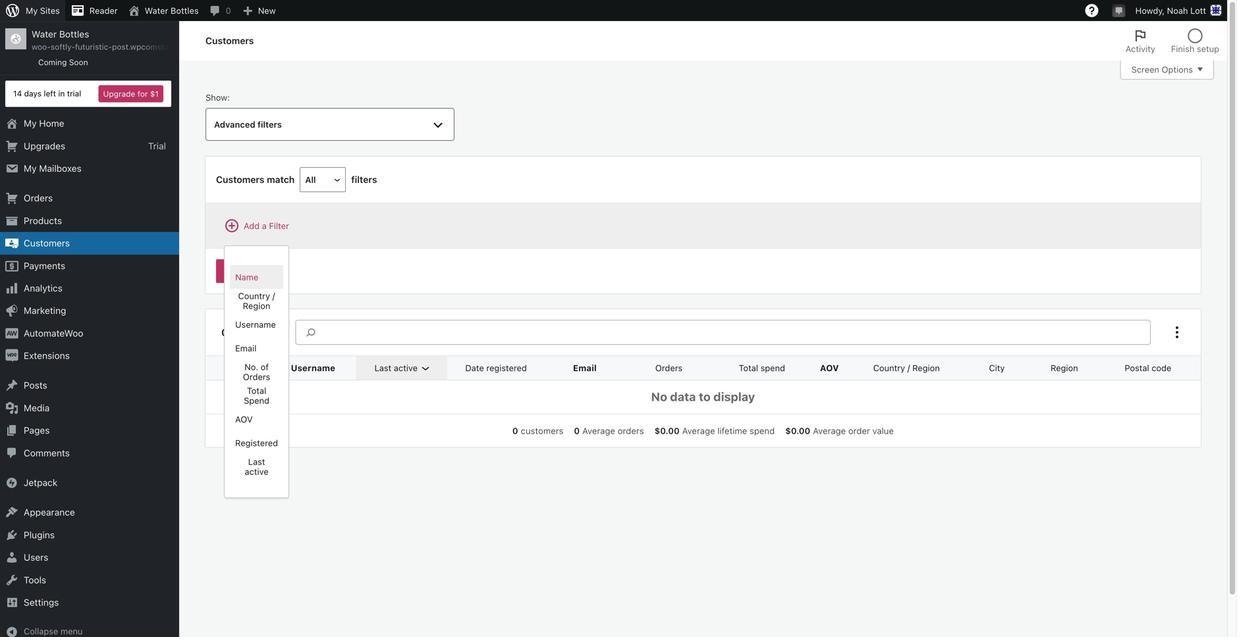 Task type: describe. For each thing, give the bounding box(es) containing it.
collapse menu button
[[0, 622, 179, 638]]

add
[[244, 221, 260, 231]]

payments
[[24, 260, 65, 271]]

setup
[[1197, 44, 1219, 54]]

region inside region button
[[1051, 363, 1078, 373]]

jetpack
[[24, 478, 57, 488]]

appearance
[[24, 507, 75, 518]]

$1
[[150, 89, 159, 99]]

date
[[465, 363, 484, 373]]

show
[[206, 93, 227, 102]]

$0.00 average order value
[[785, 426, 894, 436]]

total spend button
[[230, 384, 283, 408]]

no. of orders button
[[230, 360, 283, 384]]

1 horizontal spatial filters
[[351, 174, 377, 185]]

appearance link
[[0, 502, 179, 524]]

value
[[873, 426, 894, 436]]

username button
[[230, 313, 283, 337]]

my for my sites
[[26, 6, 38, 15]]

orders link
[[0, 187, 179, 210]]

my sites link
[[0, 0, 65, 21]]

no. of orders total spend
[[243, 362, 270, 406]]

a
[[262, 221, 267, 231]]

orders
[[618, 426, 644, 436]]

no data to display
[[651, 390, 755, 404]]

products
[[24, 215, 62, 226]]

0 for 0 customers
[[512, 426, 518, 436]]

1 horizontal spatial last
[[374, 363, 391, 373]]

data
[[670, 390, 696, 404]]

0 vertical spatial name button
[[230, 265, 283, 289]]

automatewoo link
[[0, 322, 179, 345]]

registered button
[[230, 431, 283, 455]]

total spend
[[739, 363, 785, 373]]

1 horizontal spatial /
[[908, 363, 910, 373]]

marketing
[[24, 305, 66, 316]]

no.
[[245, 362, 258, 372]]

customers
[[521, 426, 564, 436]]

postal code button
[[1117, 357, 1195, 380]]

average for average order value
[[813, 426, 846, 436]]

in
[[58, 89, 65, 98]]

my mailboxes
[[24, 163, 82, 174]]

$0.00 for $0.00 average order value
[[785, 426, 811, 436]]

code
[[1152, 363, 1171, 373]]

lifetime
[[718, 426, 747, 436]]

plugins
[[24, 530, 55, 541]]

tab list containing activity
[[1118, 21, 1227, 61]]

postal code
[[1125, 363, 1171, 373]]

sites
[[40, 6, 60, 15]]

finish setup button
[[1163, 21, 1227, 61]]

users
[[24, 552, 48, 563]]

toolbar navigation
[[0, 0, 1227, 24]]

screen options button
[[1120, 60, 1214, 80]]

extensions
[[24, 350, 70, 361]]

1 horizontal spatial last active
[[374, 363, 418, 373]]

customers down 0 link at the top of the page
[[206, 35, 254, 46]]

tools
[[24, 575, 46, 586]]

advanced filters button
[[206, 108, 454, 141]]

1 vertical spatial last active
[[245, 457, 269, 477]]

posts
[[24, 380, 47, 391]]

filters inside advanced filters dropdown button
[[258, 120, 282, 130]]

left
[[44, 89, 56, 98]]

soon
[[69, 58, 88, 67]]

0 for 0
[[226, 6, 231, 15]]

1 horizontal spatial last active button
[[367, 357, 441, 380]]

collapse
[[24, 627, 58, 637]]

water bottles
[[145, 6, 199, 15]]

0 vertical spatial name
[[235, 272, 258, 282]]

$0.00 average lifetime spend
[[655, 426, 775, 436]]

pages link
[[0, 420, 179, 442]]

0 vertical spatial country / region
[[238, 291, 275, 311]]

payments link
[[0, 255, 179, 277]]

1 vertical spatial name
[[224, 363, 247, 373]]

tools link
[[0, 569, 179, 592]]

0 average orders
[[574, 426, 644, 436]]

of
[[261, 362, 269, 372]]

$0.00 for $0.00 average lifetime spend
[[655, 426, 680, 436]]

0 customers
[[512, 426, 564, 436]]

1 vertical spatial name button
[[216, 357, 271, 380]]

1 vertical spatial email
[[573, 363, 597, 373]]

water for water bottles
[[145, 6, 168, 15]]

postal
[[1125, 363, 1149, 373]]

bottles for water bottles
[[171, 6, 199, 15]]

my home
[[24, 118, 64, 129]]

orders inside main menu navigation
[[24, 193, 53, 204]]

users link
[[0, 547, 179, 569]]

products link
[[0, 210, 179, 232]]

my mailboxes link
[[0, 157, 179, 180]]

media
[[24, 403, 50, 414]]

water for water bottles woo-softly-futuristic-post.wpcomstaging.com coming soon
[[32, 29, 57, 40]]

1 horizontal spatial country / region button
[[865, 357, 964, 380]]

0 vertical spatial aov
[[820, 363, 839, 373]]

0 horizontal spatial last active button
[[230, 455, 283, 479]]

plugins link
[[0, 524, 179, 547]]

city button
[[981, 357, 1029, 380]]

choose which values to display image
[[1169, 325, 1185, 341]]

posts link
[[0, 375, 179, 397]]

1 horizontal spatial country
[[873, 363, 905, 373]]

1 horizontal spatial username
[[291, 363, 335, 373]]

reader
[[89, 6, 118, 15]]

1 horizontal spatial orders
[[243, 372, 270, 382]]

0 vertical spatial active
[[394, 363, 418, 373]]

comments
[[24, 448, 70, 459]]

spend
[[244, 396, 269, 406]]

filter inside button
[[224, 267, 244, 276]]

add a filter
[[244, 221, 289, 231]]

activity button
[[1118, 21, 1163, 61]]

my for my mailboxes
[[24, 163, 37, 174]]

new
[[258, 6, 276, 15]]

customers match
[[216, 174, 295, 185]]

home
[[39, 118, 64, 129]]



Task type: vqa. For each thing, say whether or not it's contained in the screenshot.


Task type: locate. For each thing, give the bounding box(es) containing it.
orders
[[24, 193, 53, 204], [655, 363, 683, 373], [243, 372, 270, 382]]

filters down advanced filters dropdown button
[[351, 174, 377, 185]]

1 vertical spatial /
[[908, 363, 910, 373]]

water bottles link
[[123, 0, 204, 21]]

0 vertical spatial /
[[272, 291, 275, 301]]

0 vertical spatial country / region button
[[230, 289, 283, 313]]

last active button
[[367, 357, 441, 380], [230, 455, 283, 479]]

marketing link
[[0, 300, 179, 322]]

mailboxes
[[39, 163, 82, 174]]

0 vertical spatial email
[[235, 344, 256, 353]]

bottles up softly-
[[59, 29, 89, 40]]

1 vertical spatial country / region
[[873, 363, 940, 373]]

2 horizontal spatial 0
[[574, 426, 580, 436]]

name
[[235, 272, 258, 282], [224, 363, 247, 373]]

registered
[[235, 438, 278, 448]]

my for my home
[[24, 118, 37, 129]]

filter inside dropdown button
[[269, 221, 289, 231]]

bottles inside water bottles woo-softly-futuristic-post.wpcomstaging.com coming soon
[[59, 29, 89, 40]]

/
[[272, 291, 275, 301], [908, 363, 910, 373]]

14
[[13, 89, 22, 98]]

0 horizontal spatial region
[[243, 301, 270, 311]]

customers up the payments
[[24, 238, 70, 249]]

name up username button
[[235, 272, 258, 282]]

0 vertical spatial my
[[26, 6, 38, 15]]

0 horizontal spatial country / region button
[[230, 289, 283, 313]]

1 horizontal spatial email
[[573, 363, 597, 373]]

total spend button
[[705, 357, 801, 380]]

collapse menu
[[24, 627, 83, 637]]

0 vertical spatial filters
[[258, 120, 282, 130]]

1 vertical spatial my
[[24, 118, 37, 129]]

0 link
[[204, 0, 236, 21]]

$0.00 left 'order'
[[785, 426, 811, 436]]

0 vertical spatial country
[[238, 291, 270, 301]]

0 horizontal spatial filters
[[258, 120, 282, 130]]

1 horizontal spatial active
[[394, 363, 418, 373]]

0 vertical spatial last
[[374, 363, 391, 373]]

0 horizontal spatial active
[[245, 467, 269, 477]]

0 vertical spatial spend
[[761, 363, 785, 373]]

1 average from the left
[[582, 426, 615, 436]]

0 horizontal spatial last
[[248, 457, 265, 467]]

1 vertical spatial last
[[248, 457, 265, 467]]

advanced filters
[[214, 120, 282, 130]]

1 horizontal spatial country / region
[[873, 363, 940, 373]]

filters right advanced
[[258, 120, 282, 130]]

coming
[[38, 58, 67, 67]]

water bottles woo-softly-futuristic-post.wpcomstaging.com coming soon
[[32, 29, 203, 67]]

1 vertical spatial active
[[245, 467, 269, 477]]

1 vertical spatial country
[[873, 363, 905, 373]]

1 vertical spatial aov
[[235, 415, 253, 425]]

0 horizontal spatial country / region
[[238, 291, 275, 311]]

filter right a at the left top of page
[[269, 221, 289, 231]]

bottles inside toolbar navigation
[[171, 6, 199, 15]]

2 $0.00 from the left
[[785, 426, 811, 436]]

last inside last active
[[248, 457, 265, 467]]

new link
[[236, 0, 281, 21]]

username up email button
[[235, 320, 276, 330]]

1 horizontal spatial 0
[[512, 426, 518, 436]]

total
[[739, 363, 758, 373], [247, 386, 266, 396]]

1 horizontal spatial total
[[739, 363, 758, 373]]

post.wpcomstaging.com
[[112, 42, 203, 52]]

0 horizontal spatial bottles
[[59, 29, 89, 40]]

spend inside section
[[750, 426, 775, 436]]

total up display
[[739, 363, 758, 373]]

water inside toolbar navigation
[[145, 6, 168, 15]]

1 vertical spatial water
[[32, 29, 57, 40]]

1 horizontal spatial region
[[912, 363, 940, 373]]

bottles
[[171, 6, 199, 15], [59, 29, 89, 40]]

media link
[[0, 397, 179, 420]]

section containing 0
[[507, 425, 899, 437]]

active
[[394, 363, 418, 373], [245, 467, 269, 477]]

last active
[[374, 363, 418, 373], [245, 457, 269, 477]]

total inside no. of orders total spend
[[247, 386, 266, 396]]

upgrade for $1 button
[[98, 85, 163, 102]]

filters
[[258, 120, 282, 130], [351, 174, 377, 185]]

0 horizontal spatial /
[[272, 291, 275, 301]]

order
[[848, 426, 870, 436]]

my sites
[[26, 6, 60, 15]]

region button
[[1043, 357, 1102, 380]]

0
[[226, 6, 231, 15], [512, 426, 518, 436], [574, 426, 580, 436]]

0 horizontal spatial total
[[247, 386, 266, 396]]

0 horizontal spatial water
[[32, 29, 57, 40]]

water inside water bottles woo-softly-futuristic-post.wpcomstaging.com coming soon
[[32, 29, 57, 40]]

1 horizontal spatial water
[[145, 6, 168, 15]]

section
[[507, 425, 899, 437]]

settings
[[24, 597, 59, 608]]

bottles left 0 link at the top of the page
[[171, 6, 199, 15]]

0 horizontal spatial 0
[[226, 6, 231, 15]]

jetpack link
[[0, 472, 179, 495]]

total inside total spend button
[[739, 363, 758, 373]]

1 vertical spatial bottles
[[59, 29, 89, 40]]

0 horizontal spatial aov
[[235, 415, 253, 425]]

2 horizontal spatial region
[[1051, 363, 1078, 373]]

average for average lifetime spend
[[682, 426, 715, 436]]

menu
[[61, 627, 83, 637]]

orders inside button
[[655, 363, 683, 373]]

spend
[[761, 363, 785, 373], [750, 426, 775, 436]]

0 horizontal spatial country
[[238, 291, 270, 301]]

city
[[989, 363, 1005, 373]]

comments link
[[0, 442, 179, 465]]

customers up no.
[[221, 326, 277, 339]]

1 horizontal spatial $0.00
[[785, 426, 811, 436]]

notification image
[[1114, 5, 1124, 15]]

filter down add
[[224, 267, 244, 276]]

username right of
[[291, 363, 335, 373]]

filter button
[[216, 260, 252, 283]]

country up username button
[[238, 291, 270, 301]]

woo-
[[32, 42, 51, 52]]

average for average orders
[[582, 426, 615, 436]]

1 horizontal spatial bottles
[[171, 6, 199, 15]]

average left 'order'
[[813, 426, 846, 436]]

my left 'sites' at the left top of the page
[[26, 6, 38, 15]]

1 vertical spatial last active button
[[230, 455, 283, 479]]

1 horizontal spatial aov
[[820, 363, 839, 373]]

0 left customers at the left bottom of the page
[[512, 426, 518, 436]]

lott
[[1190, 6, 1206, 15]]

date registered
[[465, 363, 527, 373]]

0 horizontal spatial last active
[[245, 457, 269, 477]]

noah
[[1167, 6, 1188, 15]]

finish setup
[[1171, 44, 1219, 54]]

my inside toolbar navigation
[[26, 6, 38, 15]]

1 horizontal spatial average
[[682, 426, 715, 436]]

main menu navigation
[[0, 21, 203, 638]]

softly-
[[51, 42, 75, 52]]

0 horizontal spatial $0.00
[[655, 426, 680, 436]]

trial
[[67, 89, 81, 98]]

1 vertical spatial spend
[[750, 426, 775, 436]]

match
[[267, 174, 295, 185]]

0 vertical spatial water
[[145, 6, 168, 15]]

advanced
[[214, 120, 255, 130]]

1 vertical spatial username
[[291, 363, 335, 373]]

water up post.wpcomstaging.com
[[145, 6, 168, 15]]

screen
[[1132, 65, 1159, 74]]

0 for 0 average orders
[[574, 426, 580, 436]]

aov down spend
[[235, 415, 253, 425]]

customers link
[[0, 232, 179, 255]]

aov up $0.00 average order value
[[820, 363, 839, 373]]

my left "home"
[[24, 118, 37, 129]]

0 vertical spatial total
[[739, 363, 758, 373]]

name down email button
[[224, 363, 247, 373]]

0 inside toolbar navigation
[[226, 6, 231, 15]]

2 horizontal spatial average
[[813, 426, 846, 436]]

0 horizontal spatial orders
[[24, 193, 53, 204]]

total down no. of orders button
[[247, 386, 266, 396]]

automatewoo
[[24, 328, 83, 339]]

0 horizontal spatial filter
[[224, 267, 244, 276]]

$0.00
[[655, 426, 680, 436], [785, 426, 811, 436]]

average left lifetime
[[682, 426, 715, 436]]

orders up products
[[24, 193, 53, 204]]

0 left new link
[[226, 6, 231, 15]]

orders up total spend button
[[243, 372, 270, 382]]

days
[[24, 89, 42, 98]]

$0.00 down no
[[655, 426, 680, 436]]

1 vertical spatial filter
[[224, 267, 244, 276]]

username inside button
[[235, 320, 276, 330]]

analytics link
[[0, 277, 179, 300]]

email inside button
[[235, 344, 256, 353]]

country up value
[[873, 363, 905, 373]]

2 average from the left
[[682, 426, 715, 436]]

0 vertical spatial last active button
[[367, 357, 441, 380]]

0 horizontal spatial average
[[582, 426, 615, 436]]

0 vertical spatial username
[[235, 320, 276, 330]]

upgrades
[[24, 141, 65, 151]]

1 vertical spatial total
[[247, 386, 266, 396]]

2 vertical spatial my
[[24, 163, 37, 174]]

for
[[138, 89, 148, 99]]

customers left match in the top of the page
[[216, 174, 264, 185]]

spend inside button
[[761, 363, 785, 373]]

tab list
[[1118, 21, 1227, 61]]

0 right customers at the left bottom of the page
[[574, 426, 580, 436]]

to
[[699, 390, 711, 404]]

email
[[235, 344, 256, 353], [573, 363, 597, 373]]

upgrade
[[103, 89, 135, 99]]

:
[[227, 93, 230, 102]]

customers inside main menu navigation
[[24, 238, 70, 249]]

0 vertical spatial filter
[[269, 221, 289, 231]]

0 horizontal spatial username
[[235, 320, 276, 330]]

analytics
[[24, 283, 62, 294]]

1 horizontal spatial filter
[[269, 221, 289, 231]]

settings link
[[0, 592, 179, 614]]

2 horizontal spatial orders
[[655, 363, 683, 373]]

orders up no
[[655, 363, 683, 373]]

bottles for water bottles woo-softly-futuristic-post.wpcomstaging.com coming soon
[[59, 29, 89, 40]]

1 $0.00 from the left
[[655, 426, 680, 436]]

no
[[651, 390, 667, 404]]

3 average from the left
[[813, 426, 846, 436]]

1 vertical spatial country / region button
[[865, 357, 964, 380]]

upgrade for $1
[[103, 89, 159, 99]]

display
[[714, 390, 755, 404]]

my down upgrades
[[24, 163, 37, 174]]

0 vertical spatial last active
[[374, 363, 418, 373]]

average left orders
[[582, 426, 615, 436]]

water up woo-
[[32, 29, 57, 40]]

0 horizontal spatial email
[[235, 344, 256, 353]]

howdy,
[[1136, 6, 1165, 15]]

1 vertical spatial filters
[[351, 174, 377, 185]]

country
[[238, 291, 270, 301], [873, 363, 905, 373]]

reader link
[[65, 0, 123, 21]]

0 vertical spatial bottles
[[171, 6, 199, 15]]

activity
[[1126, 44, 1155, 54]]

aov inside button
[[235, 415, 253, 425]]



